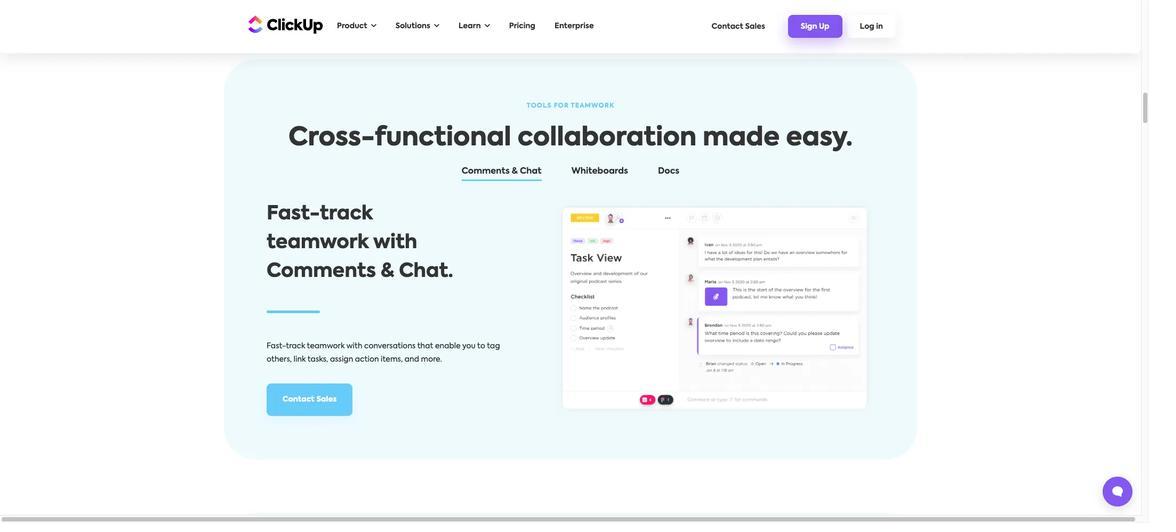 Task type: locate. For each thing, give the bounding box(es) containing it.
0 horizontal spatial track
[[286, 343, 305, 350]]

0 vertical spatial contact sales
[[712, 23, 765, 30]]

1 vertical spatial teamwork
[[307, 343, 345, 350]]

1 vertical spatial &
[[381, 262, 394, 281]]

1 vertical spatial contact
[[283, 396, 315, 404]]

0 vertical spatial &
[[512, 167, 518, 176]]

comments
[[462, 167, 510, 176], [267, 262, 376, 281]]

teamwork
[[267, 233, 369, 253], [307, 343, 345, 350]]

sales for the bottommost the contact sales button
[[317, 396, 337, 404]]

0 horizontal spatial contact sales
[[283, 396, 337, 404]]

track inside the fast-track teamwork with comments & chat.
[[320, 205, 373, 224]]

1 vertical spatial sales
[[317, 396, 337, 404]]

1 horizontal spatial comments
[[462, 167, 510, 176]]

with inside the fast-track teamwork with comments & chat.
[[373, 233, 417, 253]]

teamwork for conversations
[[307, 343, 345, 350]]

0 horizontal spatial with
[[347, 343, 363, 350]]

with
[[373, 233, 417, 253], [347, 343, 363, 350]]

pricing link
[[504, 15, 541, 37]]

track for fast-track teamwork with comments & chat.
[[320, 205, 373, 224]]

made
[[703, 126, 780, 151]]

cross-
[[289, 126, 375, 151]]

log
[[860, 23, 875, 31]]

solutions button
[[390, 15, 445, 37]]

1 horizontal spatial contact
[[712, 23, 744, 30]]

fast-track teamwork with comments & chat.
[[267, 205, 453, 281]]

1 horizontal spatial sales
[[746, 23, 765, 30]]

with up action
[[347, 343, 363, 350]]

sales for the contact sales button to the top
[[746, 23, 765, 30]]

that
[[418, 343, 433, 350]]

with for conversations
[[347, 343, 363, 350]]

0 vertical spatial comments
[[462, 167, 510, 176]]

1 vertical spatial with
[[347, 343, 363, 350]]

0 vertical spatial with
[[373, 233, 417, 253]]

comments inside button
[[462, 167, 510, 176]]

conversations
[[364, 343, 416, 350]]

0 horizontal spatial comments
[[267, 262, 376, 281]]

fast- inside fast-track teamwork with conversations that enable you to tag others, link tasks, assign action items, and more.
[[267, 343, 286, 350]]

1 horizontal spatial with
[[373, 233, 417, 253]]

&
[[512, 167, 518, 176], [381, 262, 394, 281]]

comments & chat
[[462, 167, 542, 176]]

pricing
[[509, 22, 536, 30]]

1 horizontal spatial contact sales
[[712, 23, 765, 30]]

1 vertical spatial fast-
[[267, 343, 286, 350]]

clickup image
[[245, 14, 323, 34]]

0 vertical spatial sales
[[746, 23, 765, 30]]

tools
[[527, 103, 552, 109]]

enable
[[435, 343, 461, 350]]

1 fast- from the top
[[267, 205, 320, 224]]

contact for the contact sales button to the top
[[712, 23, 744, 30]]

contact sales button
[[707, 17, 771, 35], [267, 384, 353, 416]]

1 horizontal spatial &
[[512, 167, 518, 176]]

track inside fast-track teamwork with conversations that enable you to tag others, link tasks, assign action items, and more.
[[286, 343, 305, 350]]

track
[[320, 205, 373, 224], [286, 343, 305, 350]]

1 vertical spatial comments
[[267, 262, 376, 281]]

0 vertical spatial fast-
[[267, 205, 320, 224]]

link
[[294, 356, 306, 364]]

0 horizontal spatial contact sales button
[[267, 384, 353, 416]]

0 horizontal spatial sales
[[317, 396, 337, 404]]

fast- inside the fast-track teamwork with comments & chat.
[[267, 205, 320, 224]]

0 vertical spatial track
[[320, 205, 373, 224]]

& left chat.
[[381, 262, 394, 281]]

tasks,
[[308, 356, 328, 364]]

0 horizontal spatial contact
[[283, 396, 315, 404]]

sales
[[746, 23, 765, 30], [317, 396, 337, 404]]

fast- for fast-track teamwork with conversations that enable you to tag others, link tasks, assign action items, and more.
[[267, 343, 286, 350]]

0 vertical spatial teamwork
[[267, 233, 369, 253]]

1 vertical spatial contact sales button
[[267, 384, 353, 416]]

more.
[[421, 356, 442, 364]]

enterprise
[[555, 22, 594, 30]]

action
[[355, 356, 379, 364]]

docs button
[[648, 165, 690, 183]]

0 vertical spatial contact sales button
[[707, 17, 771, 35]]

0 horizontal spatial &
[[381, 262, 394, 281]]

comments & chat button
[[451, 165, 553, 183]]

& inside the fast-track teamwork with comments & chat.
[[381, 262, 394, 281]]

sign up
[[801, 23, 830, 31]]

sign up button
[[788, 15, 843, 38]]

you
[[463, 343, 476, 350]]

contact sales
[[712, 23, 765, 30], [283, 396, 337, 404]]

2 fast- from the top
[[267, 343, 286, 350]]

fast-
[[267, 205, 320, 224], [267, 343, 286, 350]]

1 horizontal spatial contact sales button
[[707, 17, 771, 35]]

tab list
[[256, 165, 886, 183]]

with inside fast-track teamwork with conversations that enable you to tag others, link tasks, assign action items, and more.
[[347, 343, 363, 350]]

contact for the bottommost the contact sales button
[[283, 396, 315, 404]]

others,
[[267, 356, 292, 364]]

teamwork inside fast-track teamwork with conversations that enable you to tag others, link tasks, assign action items, and more.
[[307, 343, 345, 350]]

1 vertical spatial track
[[286, 343, 305, 350]]

contact
[[712, 23, 744, 30], [283, 396, 315, 404]]

teamwork inside the fast-track teamwork with comments & chat.
[[267, 233, 369, 253]]

0 vertical spatial contact
[[712, 23, 744, 30]]

with up chat.
[[373, 233, 417, 253]]

1 horizontal spatial track
[[320, 205, 373, 224]]

to
[[478, 343, 485, 350]]

& left chat
[[512, 167, 518, 176]]

1 vertical spatial contact sales
[[283, 396, 337, 404]]



Task type: describe. For each thing, give the bounding box(es) containing it.
checklists image
[[555, 200, 875, 418]]

up
[[819, 23, 830, 31]]

chat
[[520, 167, 542, 176]]

tools for teamwork
[[527, 103, 615, 109]]

log in link
[[847, 15, 896, 38]]

teamwork
[[571, 103, 615, 109]]

whiteboards
[[572, 167, 628, 176]]

learn button
[[453, 15, 495, 37]]

product
[[337, 22, 367, 30]]

comments inside the fast-track teamwork with comments & chat.
[[267, 262, 376, 281]]

items,
[[381, 356, 403, 364]]

in
[[877, 23, 883, 31]]

contact sales for the bottommost the contact sales button
[[283, 396, 337, 404]]

easy.
[[786, 126, 853, 151]]

tab list containing comments & chat
[[256, 165, 886, 183]]

log in
[[860, 23, 883, 31]]

collaboration
[[518, 126, 697, 151]]

chat.
[[399, 262, 453, 281]]

cross-functional collaboration made easy.
[[289, 126, 853, 151]]

& inside button
[[512, 167, 518, 176]]

teamwork for comments
[[267, 233, 369, 253]]

with for comments
[[373, 233, 417, 253]]

sign
[[801, 23, 818, 31]]

whiteboards button
[[561, 165, 639, 183]]

enterprise link
[[549, 15, 599, 37]]

and
[[405, 356, 419, 364]]

contact sales for the contact sales button to the top
[[712, 23, 765, 30]]

learn
[[459, 22, 481, 30]]

solutions
[[396, 22, 431, 30]]

docs
[[658, 167, 680, 176]]

fast- for fast-track teamwork with comments & chat.
[[267, 205, 320, 224]]

track for fast-track teamwork with conversations that enable you to tag others, link tasks, assign action items, and more.
[[286, 343, 305, 350]]

functional
[[375, 126, 512, 151]]

for
[[554, 103, 569, 109]]

fast-track teamwork with conversations that enable you to tag others, link tasks, assign action items, and more.
[[267, 343, 500, 364]]

tag
[[487, 343, 500, 350]]

assign
[[330, 356, 353, 364]]

product button
[[332, 15, 382, 37]]



Task type: vqa. For each thing, say whether or not it's contained in the screenshot.
you
yes



